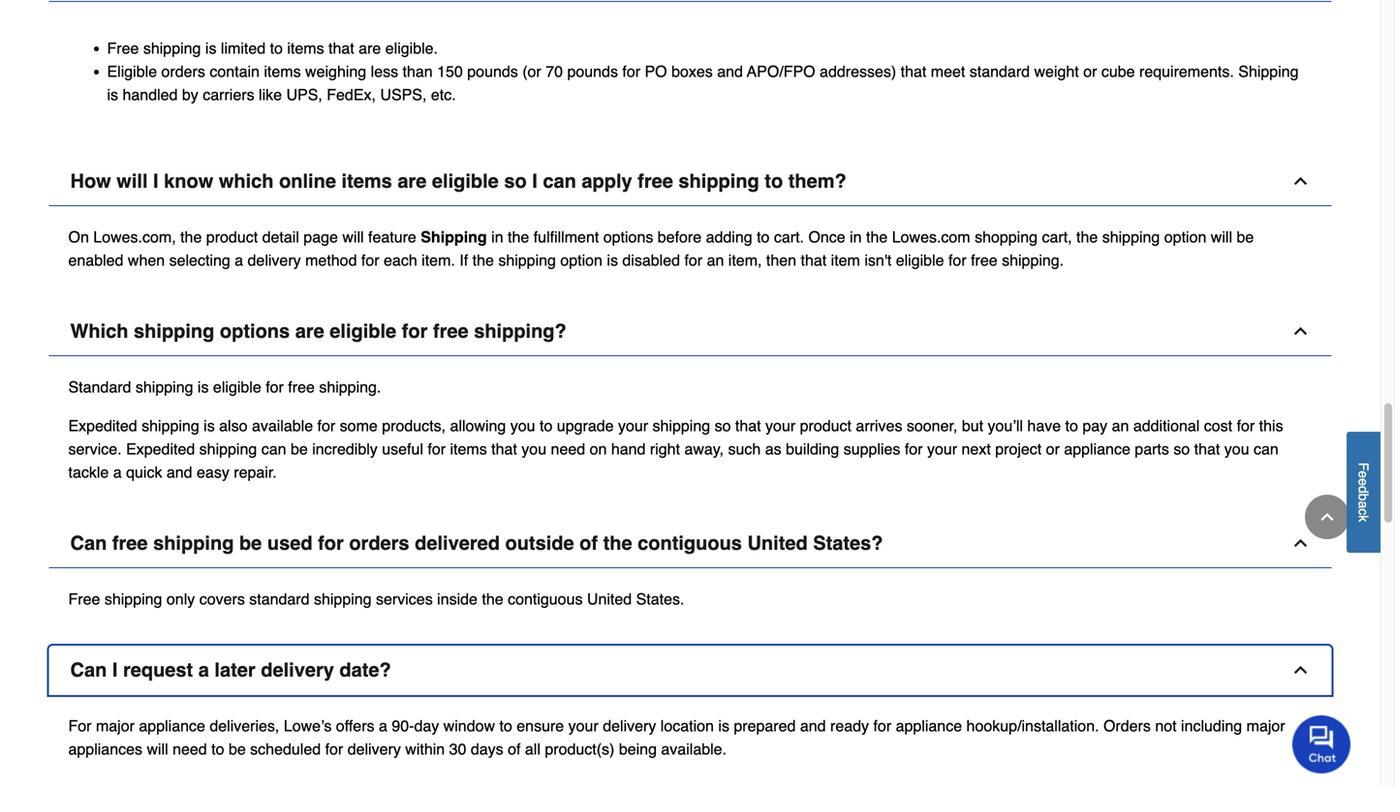 Task type: locate. For each thing, give the bounding box(es) containing it.
2 vertical spatial are
[[295, 320, 324, 342]]

free up eligible
[[107, 39, 139, 57]]

to left upgrade at the bottom left of the page
[[540, 417, 553, 435]]

0 vertical spatial option
[[1164, 228, 1207, 246]]

free
[[107, 39, 139, 57], [68, 590, 100, 608]]

your inside for major appliance deliveries, lowe's offers a 90-day window to ensure your delivery location is prepared and ready for appliance hookup/installation. orders not including major appliances will need to be scheduled for delivery within 30 days of all product(s) being available.
[[568, 717, 599, 735]]

are inside free shipping is limited to items that are eligible. eligible orders contain items weighing less than 150 pounds (or 70 pounds for po boxes and apo/fpo addresses) that meet standard weight or cube requirements. shipping is handled by carriers like ups, fedex, usps, etc.
[[359, 39, 381, 57]]

1 horizontal spatial an
[[1112, 417, 1129, 435]]

meet
[[931, 62, 965, 80]]

2 e from the top
[[1356, 479, 1371, 486]]

0 horizontal spatial united
[[587, 590, 632, 608]]

shipping up if
[[421, 228, 487, 246]]

of left all
[[508, 741, 521, 759]]

1 horizontal spatial can
[[543, 170, 576, 192]]

0 vertical spatial an
[[707, 251, 724, 269]]

are up less
[[359, 39, 381, 57]]

addresses)
[[820, 62, 896, 80]]

1 vertical spatial need
[[173, 741, 207, 759]]

are up feature
[[398, 170, 427, 192]]

carriers
[[203, 86, 254, 104]]

0 horizontal spatial shipping
[[421, 228, 487, 246]]

1 horizontal spatial shipping.
[[1002, 251, 1064, 269]]

will inside for major appliance deliveries, lowe's offers a 90-day window to ensure your delivery location is prepared and ready for appliance hookup/installation. orders not including major appliances will need to be scheduled for delivery within 30 days of all product(s) being available.
[[147, 741, 168, 759]]

the up the selecting
[[180, 228, 202, 246]]

is left disabled
[[607, 251, 618, 269]]

that left "meet"
[[901, 62, 927, 80]]

0 horizontal spatial so
[[504, 170, 527, 192]]

eligible up if
[[432, 170, 499, 192]]

1 horizontal spatial shipping
[[1238, 62, 1299, 80]]

boxes
[[671, 62, 713, 80]]

right
[[650, 440, 680, 458]]

standard
[[68, 378, 131, 396]]

know
[[164, 170, 213, 192]]

0 vertical spatial shipping
[[1238, 62, 1299, 80]]

united left states.
[[587, 590, 632, 608]]

a inside 'expedited shipping is also available for some products, allowing you to upgrade your shipping so that your product arrives sooner, but you'll have to pay an additional cost for this service. expedited shipping can be incredibly useful for items that you need on hand right away, such as building supplies for your next project or appliance parts so that you can tackle a quick and easy repair.'
[[113, 464, 122, 481]]

need
[[551, 440, 585, 458], [173, 741, 207, 759]]

1 vertical spatial standard
[[249, 590, 310, 608]]

eligible up also
[[213, 378, 261, 396]]

allowing
[[450, 417, 506, 435]]

2 horizontal spatial appliance
[[1064, 440, 1130, 458]]

0 vertical spatial can
[[70, 532, 107, 555]]

1 vertical spatial free
[[68, 590, 100, 608]]

prepared
[[734, 717, 796, 735]]

item,
[[728, 251, 762, 269]]

to down deliveries,
[[211, 741, 224, 759]]

2 can from the top
[[70, 659, 107, 682]]

products,
[[382, 417, 446, 435]]

0 vertical spatial or
[[1083, 62, 1097, 80]]

0 vertical spatial orders
[[161, 62, 205, 80]]

them?
[[788, 170, 847, 192]]

1 vertical spatial options
[[220, 320, 290, 342]]

window
[[443, 717, 495, 735]]

upgrade
[[557, 417, 614, 435]]

the right outside
[[603, 532, 632, 555]]

by
[[182, 86, 198, 104]]

request
[[123, 659, 193, 682]]

online
[[279, 170, 336, 192]]

for left this
[[1237, 417, 1255, 435]]

free left only
[[68, 590, 100, 608]]

shipping up adding
[[679, 170, 759, 192]]

is left limited
[[205, 39, 216, 57]]

usps,
[[380, 86, 427, 104]]

0 horizontal spatial pounds
[[467, 62, 518, 80]]

1 vertical spatial orders
[[349, 532, 409, 555]]

of right outside
[[580, 532, 598, 555]]

product
[[206, 228, 258, 246], [800, 417, 852, 435]]

for down the sooner,
[[905, 440, 923, 458]]

shipping. up some
[[319, 378, 381, 396]]

will inside in the fulfillment options before adding to cart. once in the lowes.com shopping cart, the shipping option will be enabled when selecting a delivery method for each item. if the shipping option is disabled for an item, then that item isn't eligible for free shipping.
[[1211, 228, 1232, 246]]

repair.
[[234, 464, 277, 481]]

be
[[1237, 228, 1254, 246], [291, 440, 308, 458], [239, 532, 262, 555], [229, 741, 246, 759]]

an
[[707, 251, 724, 269], [1112, 417, 1129, 435]]

1 horizontal spatial pounds
[[567, 62, 618, 80]]

an right the pay
[[1112, 417, 1129, 435]]

0 horizontal spatial free
[[68, 590, 100, 608]]

shipping. inside in the fulfillment options before adding to cart. once in the lowes.com shopping cart, the shipping option will be enabled when selecting a delivery method for each item. if the shipping option is disabled for an item, then that item isn't eligible for free shipping.
[[1002, 251, 1064, 269]]

the up isn't
[[866, 228, 888, 246]]

appliance down request
[[139, 717, 205, 735]]

in
[[491, 228, 503, 246], [850, 228, 862, 246]]

is left also
[[204, 417, 215, 435]]

major right including
[[1247, 717, 1285, 735]]

0 horizontal spatial options
[[220, 320, 290, 342]]

1 vertical spatial an
[[1112, 417, 1129, 435]]

for right ready
[[873, 717, 891, 735]]

and inside for major appliance deliveries, lowe's offers a 90-day window to ensure your delivery location is prepared and ready for appliance hookup/installation. orders not including major appliances will need to be scheduled for delivery within 30 days of all product(s) being available.
[[800, 717, 826, 735]]

fulfillment
[[534, 228, 599, 246]]

in down how will i know which online items are eligible so i can apply free shipping to them?
[[491, 228, 503, 246]]

chat invite button image
[[1292, 715, 1352, 774]]

an inside 'expedited shipping is also available for some products, allowing you to upgrade your shipping so that your product arrives sooner, but you'll have to pay an additional cost for this service. expedited shipping can be incredibly useful for items that you need on hand right away, such as building supplies for your next project or appliance parts so that you can tackle a quick and easy repair.'
[[1112, 417, 1129, 435]]

0 vertical spatial and
[[717, 62, 743, 80]]

when
[[128, 251, 165, 269]]

for up incredibly
[[317, 417, 335, 435]]

0 horizontal spatial of
[[508, 741, 521, 759]]

0 horizontal spatial are
[[295, 320, 324, 342]]

can
[[543, 170, 576, 192], [261, 440, 286, 458], [1254, 440, 1279, 458]]

1 horizontal spatial i
[[153, 170, 159, 192]]

0 horizontal spatial option
[[560, 251, 603, 269]]

0 horizontal spatial or
[[1046, 440, 1060, 458]]

items up weighing
[[287, 39, 324, 57]]

only
[[167, 590, 195, 608]]

150
[[437, 62, 463, 80]]

appliance right ready
[[896, 717, 962, 735]]

2 in from the left
[[850, 228, 862, 246]]

such
[[728, 440, 761, 458]]

1 horizontal spatial major
[[1247, 717, 1285, 735]]

30
[[449, 741, 466, 759]]

1 vertical spatial can
[[70, 659, 107, 682]]

options up disabled
[[603, 228, 653, 246]]

1 horizontal spatial in
[[850, 228, 862, 246]]

to left cart. at the top
[[757, 228, 770, 246]]

so left apply
[[504, 170, 527, 192]]

chevron up image for can i request a later delivery date?
[[1291, 661, 1310, 680]]

for down lowes.com
[[948, 251, 967, 269]]

contiguous up states.
[[638, 532, 742, 555]]

0 horizontal spatial in
[[491, 228, 503, 246]]

f e e d b a c k button
[[1347, 432, 1381, 553]]

1 vertical spatial shipping
[[421, 228, 487, 246]]

item
[[831, 251, 860, 269]]

expedited up service.
[[68, 417, 137, 435]]

0 vertical spatial so
[[504, 170, 527, 192]]

orders up by
[[161, 62, 205, 80]]

can inside button
[[543, 170, 576, 192]]

0 vertical spatial united
[[747, 532, 808, 555]]

0 vertical spatial free
[[107, 39, 139, 57]]

can
[[70, 532, 107, 555], [70, 659, 107, 682]]

1 vertical spatial product
[[800, 417, 852, 435]]

1 vertical spatial expedited
[[126, 440, 195, 458]]

cart.
[[774, 228, 804, 246]]

chevron up image
[[1291, 171, 1310, 191], [1291, 322, 1310, 341], [1318, 508, 1337, 527], [1291, 661, 1310, 680]]

1 horizontal spatial of
[[580, 532, 598, 555]]

which shipping options are eligible for free shipping?
[[70, 320, 567, 342]]

incredibly
[[312, 440, 378, 458]]

chevron up image inside the which shipping options are eligible for free shipping? button
[[1291, 322, 1310, 341]]

scroll to top element
[[1305, 495, 1350, 540]]

shopping
[[975, 228, 1038, 246]]

1 horizontal spatial or
[[1083, 62, 1097, 80]]

of
[[580, 532, 598, 555], [508, 741, 521, 759]]

offers
[[336, 717, 374, 735]]

or left 'cube'
[[1083, 62, 1097, 80]]

major up appliances on the bottom of the page
[[96, 717, 135, 735]]

to right limited
[[270, 39, 283, 57]]

options inside in the fulfillment options before adding to cart. once in the lowes.com shopping cart, the shipping option will be enabled when selecting a delivery method for each item. if the shipping option is disabled for an item, then that item isn't eligible for free shipping.
[[603, 228, 653, 246]]

can left apply
[[543, 170, 576, 192]]

0 horizontal spatial i
[[112, 659, 118, 682]]

on lowes.com, the product detail page will feature shipping
[[68, 228, 487, 246]]

etc.
[[431, 86, 456, 104]]

2 horizontal spatial and
[[800, 717, 826, 735]]

1 vertical spatial and
[[167, 464, 192, 481]]

option
[[1164, 228, 1207, 246], [560, 251, 603, 269]]

1 horizontal spatial are
[[359, 39, 381, 57]]

shipping. down cart,
[[1002, 251, 1064, 269]]

how will i know which online items are eligible so i can apply free shipping to them?
[[70, 170, 847, 192]]

1 horizontal spatial free
[[107, 39, 139, 57]]

2 vertical spatial and
[[800, 717, 826, 735]]

which
[[70, 320, 128, 342]]

2 major from the left
[[1247, 717, 1285, 735]]

1 horizontal spatial options
[[603, 228, 653, 246]]

delivery up lowe's
[[261, 659, 334, 682]]

for right used
[[318, 532, 344, 555]]

chevron up image inside can i request a later delivery date? button
[[1291, 661, 1310, 680]]

1 horizontal spatial so
[[715, 417, 731, 435]]

0 horizontal spatial can
[[261, 440, 286, 458]]

contiguous inside button
[[638, 532, 742, 555]]

2 horizontal spatial are
[[398, 170, 427, 192]]

cost
[[1204, 417, 1232, 435]]

1 vertical spatial option
[[560, 251, 603, 269]]

will inside button
[[117, 170, 148, 192]]

0 horizontal spatial orders
[[161, 62, 205, 80]]

0 horizontal spatial need
[[173, 741, 207, 759]]

and
[[717, 62, 743, 80], [167, 464, 192, 481], [800, 717, 826, 735]]

are for eligible
[[398, 170, 427, 192]]

0 vertical spatial options
[[603, 228, 653, 246]]

lowes.com,
[[93, 228, 176, 246]]

1 vertical spatial are
[[398, 170, 427, 192]]

i
[[153, 170, 159, 192], [532, 170, 538, 192], [112, 659, 118, 682]]

need down upgrade at the bottom left of the page
[[551, 440, 585, 458]]

services
[[376, 590, 433, 608]]

shipping
[[143, 39, 201, 57], [679, 170, 759, 192], [1102, 228, 1160, 246], [498, 251, 556, 269], [134, 320, 214, 342], [136, 378, 193, 396], [142, 417, 199, 435], [653, 417, 710, 435], [199, 440, 257, 458], [153, 532, 234, 555], [104, 590, 162, 608], [314, 590, 372, 608]]

expedited
[[68, 417, 137, 435], [126, 440, 195, 458]]

and inside free shipping is limited to items that are eligible. eligible orders contain items weighing less than 150 pounds (or 70 pounds for po boxes and apo/fpo addresses) that meet standard weight or cube requirements. shipping is handled by carriers like ups, fedex, usps, etc.
[[717, 62, 743, 80]]

which
[[219, 170, 274, 192]]

that down 'once'
[[801, 251, 827, 269]]

options up standard shipping is eligible for free shipping.
[[220, 320, 290, 342]]

chevron up image inside scroll to top element
[[1318, 508, 1337, 527]]

1 vertical spatial so
[[715, 417, 731, 435]]

1 horizontal spatial orders
[[349, 532, 409, 555]]

options inside button
[[220, 320, 290, 342]]

1 vertical spatial shipping.
[[319, 378, 381, 396]]

can down tackle
[[70, 532, 107, 555]]

not
[[1155, 717, 1177, 735]]

1 horizontal spatial appliance
[[896, 717, 962, 735]]

orders up free shipping only covers standard shipping services inside the contiguous united states.
[[349, 532, 409, 555]]

1 horizontal spatial product
[[800, 417, 852, 435]]

a up 'k'
[[1356, 501, 1371, 509]]

an down adding
[[707, 251, 724, 269]]

0 vertical spatial need
[[551, 440, 585, 458]]

cube
[[1101, 62, 1135, 80]]

1 horizontal spatial need
[[551, 440, 585, 458]]

quick
[[126, 464, 162, 481]]

1 horizontal spatial and
[[717, 62, 743, 80]]

requirements.
[[1139, 62, 1234, 80]]

for
[[68, 717, 92, 735]]

can for can i request a later delivery date?
[[70, 659, 107, 682]]

f
[[1356, 463, 1371, 471]]

and left ready
[[800, 717, 826, 735]]

product up building
[[800, 417, 852, 435]]

you
[[510, 417, 535, 435], [522, 440, 547, 458], [1224, 440, 1249, 458]]

0 horizontal spatial and
[[167, 464, 192, 481]]

shipping right requirements.
[[1238, 62, 1299, 80]]

to
[[270, 39, 283, 57], [765, 170, 783, 192], [757, 228, 770, 246], [540, 417, 553, 435], [1065, 417, 1078, 435], [499, 717, 512, 735], [211, 741, 224, 759]]

delivery
[[248, 251, 301, 269], [261, 659, 334, 682], [603, 717, 656, 735], [348, 741, 401, 759]]

0 horizontal spatial major
[[96, 717, 135, 735]]

standard
[[970, 62, 1030, 80], [249, 590, 310, 608]]

weight
[[1034, 62, 1079, 80]]

be inside button
[[239, 532, 262, 555]]

a left later
[[198, 659, 209, 682]]

fedex,
[[327, 86, 376, 104]]

0 vertical spatial are
[[359, 39, 381, 57]]

a inside f e e d b a c k button
[[1356, 501, 1371, 509]]

0 vertical spatial contiguous
[[638, 532, 742, 555]]

and left easy
[[167, 464, 192, 481]]

sooner,
[[907, 417, 958, 435]]

can down available
[[261, 440, 286, 458]]

that inside in the fulfillment options before adding to cart. once in the lowes.com shopping cart, the shipping option will be enabled when selecting a delivery method for each item. if the shipping option is disabled for an item, then that item isn't eligible for free shipping.
[[801, 251, 827, 269]]

and inside 'expedited shipping is also available for some products, allowing you to upgrade your shipping so that your product arrives sooner, but you'll have to pay an additional cost for this service. expedited shipping can be incredibly useful for items that you need on hand right away, such as building supplies for your next project or appliance parts so that you can tackle a quick and easy repair.'
[[167, 464, 192, 481]]

delivery down on lowes.com, the product detail page will feature shipping
[[248, 251, 301, 269]]

1 horizontal spatial united
[[747, 532, 808, 555]]

orders
[[161, 62, 205, 80], [349, 532, 409, 555]]

0 horizontal spatial an
[[707, 251, 724, 269]]

0 horizontal spatial standard
[[249, 590, 310, 608]]

a left quick
[[113, 464, 122, 481]]

you down the cost
[[1224, 440, 1249, 458]]

have
[[1027, 417, 1061, 435]]

shipping
[[1238, 62, 1299, 80], [421, 228, 487, 246]]

1 vertical spatial or
[[1046, 440, 1060, 458]]

free down shopping
[[971, 251, 998, 269]]

2 vertical spatial so
[[1174, 440, 1190, 458]]

i left know
[[153, 170, 159, 192]]

orders inside free shipping is limited to items that are eligible. eligible orders contain items weighing less than 150 pounds (or 70 pounds for po boxes and apo/fpo addresses) that meet standard weight or cube requirements. shipping is handled by carriers like ups, fedex, usps, etc.
[[161, 62, 205, 80]]

1 horizontal spatial contiguous
[[638, 532, 742, 555]]

chevron up image inside the how will i know which online items are eligible so i can apply free shipping to them? button
[[1291, 171, 1310, 191]]

2 horizontal spatial so
[[1174, 440, 1190, 458]]

standard inside free shipping is limited to items that are eligible. eligible orders contain items weighing less than 150 pounds (or 70 pounds for po boxes and apo/fpo addresses) that meet standard weight or cube requirements. shipping is handled by carriers like ups, fedex, usps, etc.
[[970, 62, 1030, 80]]

are for eligible.
[[359, 39, 381, 57]]

pounds right 70
[[567, 62, 618, 80]]

an inside in the fulfillment options before adding to cart. once in the lowes.com shopping cart, the shipping option will be enabled when selecting a delivery method for each item. if the shipping option is disabled for an item, then that item isn't eligible for free shipping.
[[707, 251, 724, 269]]

so down additional
[[1174, 440, 1190, 458]]

weighing
[[305, 62, 366, 80]]

expedited shipping is also available for some products, allowing you to upgrade your shipping so that your product arrives sooner, but you'll have to pay an additional cost for this service. expedited shipping can be incredibly useful for items that you need on hand right away, such as building supplies for your next project or appliance parts so that you can tackle a quick and easy repair.
[[68, 417, 1283, 481]]

product up the selecting
[[206, 228, 258, 246]]

free for free shipping only covers standard shipping services inside the contiguous united states.
[[68, 590, 100, 608]]

can free shipping be used for orders delivered outside of the contiguous united states?
[[70, 532, 883, 555]]

1 horizontal spatial standard
[[970, 62, 1030, 80]]

a left 90-
[[379, 717, 387, 735]]

shipping right cart,
[[1102, 228, 1160, 246]]

of inside button
[[580, 532, 598, 555]]

shipping up quick
[[142, 417, 199, 435]]

pounds left (or
[[467, 62, 518, 80]]

e up d
[[1356, 471, 1371, 479]]

away,
[[684, 440, 724, 458]]

delivery inside button
[[261, 659, 334, 682]]

1 can from the top
[[70, 532, 107, 555]]

are down the method on the top left of the page
[[295, 320, 324, 342]]

0 vertical spatial shipping.
[[1002, 251, 1064, 269]]

0 vertical spatial standard
[[970, 62, 1030, 80]]

free
[[638, 170, 673, 192], [971, 251, 998, 269], [433, 320, 469, 342], [288, 378, 315, 396], [112, 532, 148, 555]]

all
[[525, 741, 541, 759]]

b
[[1356, 494, 1371, 501]]

1 major from the left
[[96, 717, 135, 735]]

shipping inside free shipping is limited to items that are eligible. eligible orders contain items weighing less than 150 pounds (or 70 pounds for po boxes and apo/fpo addresses) that meet standard weight or cube requirements. shipping is handled by carriers like ups, fedex, usps, etc.
[[143, 39, 201, 57]]

1 vertical spatial of
[[508, 741, 521, 759]]

will
[[117, 170, 148, 192], [342, 228, 364, 246], [1211, 228, 1232, 246], [147, 741, 168, 759]]

orders inside can free shipping be used for orders delivered outside of the contiguous united states? button
[[349, 532, 409, 555]]

free inside free shipping is limited to items that are eligible. eligible orders contain items weighing less than 150 pounds (or 70 pounds for po boxes and apo/fpo addresses) that meet standard weight or cube requirements. shipping is handled by carriers like ups, fedex, usps, etc.
[[107, 39, 139, 57]]

contiguous down outside
[[508, 590, 583, 608]]

standard right "meet"
[[970, 62, 1030, 80]]

0 vertical spatial of
[[580, 532, 598, 555]]

eligible down lowes.com
[[896, 251, 944, 269]]

a inside in the fulfillment options before adding to cart. once in the lowes.com shopping cart, the shipping option will be enabled when selecting a delivery method for each item. if the shipping option is disabled for an item, then that item isn't eligible for free shipping.
[[235, 251, 243, 269]]

be inside in the fulfillment options before adding to cart. once in the lowes.com shopping cart, the shipping option will be enabled when selecting a delivery method for each item. if the shipping option is disabled for an item, then that item isn't eligible for free shipping.
[[1237, 228, 1254, 246]]

to inside free shipping is limited to items that are eligible. eligible orders contain items weighing less than 150 pounds (or 70 pounds for po boxes and apo/fpo addresses) that meet standard weight or cube requirements. shipping is handled by carriers like ups, fedex, usps, etc.
[[270, 39, 283, 57]]

0 vertical spatial product
[[206, 228, 258, 246]]

then
[[766, 251, 796, 269]]

so up away,
[[715, 417, 731, 435]]

0 horizontal spatial contiguous
[[508, 590, 583, 608]]



Task type: describe. For each thing, give the bounding box(es) containing it.
orders
[[1103, 717, 1151, 735]]

chevron up image for which shipping options are eligible for free shipping?
[[1291, 322, 1310, 341]]

eligible.
[[385, 39, 438, 57]]

on
[[590, 440, 607, 458]]

scheduled
[[250, 741, 321, 759]]

2 horizontal spatial can
[[1254, 440, 1279, 458]]

so inside button
[[504, 170, 527, 192]]

free right apply
[[638, 170, 673, 192]]

or inside 'expedited shipping is also available for some products, allowing you to upgrade your shipping so that your product arrives sooner, but you'll have to pay an additional cost for this service. expedited shipping can be incredibly useful for items that you need on hand right away, such as building supplies for your next project or appliance parts so that you can tackle a quick and easy repair.'
[[1046, 440, 1060, 458]]

as
[[765, 440, 782, 458]]

date?
[[339, 659, 391, 682]]

limited
[[221, 39, 266, 57]]

items up the like
[[264, 62, 301, 80]]

item.
[[422, 251, 455, 269]]

enabled
[[68, 251, 123, 269]]

free up available
[[288, 378, 315, 396]]

less
[[371, 62, 398, 80]]

1 vertical spatial contiguous
[[508, 590, 583, 608]]

chevron up image for how will i know which online items are eligible so i can apply free shipping to them?
[[1291, 171, 1310, 191]]

outside
[[505, 532, 574, 555]]

covers
[[199, 590, 245, 608]]

0 horizontal spatial shipping.
[[319, 378, 381, 396]]

some
[[340, 417, 378, 435]]

useful
[[382, 440, 423, 458]]

shipping up right
[[653, 417, 710, 435]]

on
[[68, 228, 89, 246]]

the left fulfillment
[[508, 228, 529, 246]]

delivery inside in the fulfillment options before adding to cart. once in the lowes.com shopping cart, the shipping option will be enabled when selecting a delivery method for each item. if the shipping option is disabled for an item, then that item isn't eligible for free shipping.
[[248, 251, 301, 269]]

1 vertical spatial united
[[587, 590, 632, 608]]

you left on
[[522, 440, 547, 458]]

0 horizontal spatial appliance
[[139, 717, 205, 735]]

0 vertical spatial expedited
[[68, 417, 137, 435]]

a inside for major appliance deliveries, lowe's offers a 90-day window to ensure your delivery location is prepared and ready for appliance hookup/installation. orders not including major appliances will need to be scheduled for delivery within 30 days of all product(s) being available.
[[379, 717, 387, 735]]

building
[[786, 440, 839, 458]]

that up such
[[735, 417, 761, 435]]

states.
[[636, 590, 684, 608]]

selecting
[[169, 251, 230, 269]]

later
[[215, 659, 255, 682]]

need inside 'expedited shipping is also available for some products, allowing you to upgrade your shipping so that your product arrives sooner, but you'll have to pay an additional cost for this service. expedited shipping can be incredibly useful for items that you need on hand right away, such as building supplies for your next project or appliance parts so that you can tackle a quick and easy repair.'
[[551, 440, 585, 458]]

your up as
[[765, 417, 796, 435]]

you right allowing
[[510, 417, 535, 435]]

free down quick
[[112, 532, 148, 555]]

product inside 'expedited shipping is also available for some products, allowing you to upgrade your shipping so that your product arrives sooner, but you'll have to pay an additional cost for this service. expedited shipping can be incredibly useful for items that you need on hand right away, such as building supplies for your next project or appliance parts so that you can tackle a quick and easy repair.'
[[800, 417, 852, 435]]

for up available
[[266, 378, 284, 396]]

c
[[1356, 509, 1371, 516]]

f e e d b a c k
[[1356, 463, 1371, 522]]

shipping right which
[[134, 320, 214, 342]]

shipping right standard
[[136, 378, 193, 396]]

contain
[[210, 62, 260, 80]]

to inside in the fulfillment options before adding to cart. once in the lowes.com shopping cart, the shipping option will be enabled when selecting a delivery method for each item. if the shipping option is disabled for an item, then that item isn't eligible for free shipping.
[[757, 228, 770, 246]]

for inside free shipping is limited to items that are eligible. eligible orders contain items weighing less than 150 pounds (or 70 pounds for po boxes and apo/fpo addresses) that meet standard weight or cube requirements. shipping is handled by carriers like ups, fedex, usps, etc.
[[622, 62, 640, 80]]

how
[[70, 170, 111, 192]]

of inside for major appliance deliveries, lowe's offers a 90-day window to ensure your delivery location is prepared and ready for appliance hookup/installation. orders not including major appliances will need to be scheduled for delivery within 30 days of all product(s) being available.
[[508, 741, 521, 759]]

eligible
[[107, 62, 157, 80]]

this
[[1259, 417, 1283, 435]]

your down the sooner,
[[927, 440, 957, 458]]

is inside in the fulfillment options before adding to cart. once in the lowes.com shopping cart, the shipping option will be enabled when selecting a delivery method for each item. if the shipping option is disabled for an item, then that item isn't eligible for free shipping.
[[607, 251, 618, 269]]

1 e from the top
[[1356, 471, 1371, 479]]

70
[[546, 62, 563, 80]]

location
[[661, 717, 714, 735]]

the right if
[[472, 251, 494, 269]]

before
[[658, 228, 702, 246]]

apply
[[582, 170, 632, 192]]

delivery up the being
[[603, 717, 656, 735]]

supplies
[[844, 440, 900, 458]]

united inside button
[[747, 532, 808, 555]]

can free shipping be used for orders delivered outside of the contiguous united states? button
[[49, 519, 1332, 569]]

shipping left services at the bottom of the page
[[314, 590, 372, 608]]

than
[[403, 62, 433, 80]]

appliances
[[68, 741, 142, 759]]

arrives
[[856, 417, 902, 435]]

0 horizontal spatial product
[[206, 228, 258, 246]]

free left shipping?
[[433, 320, 469, 342]]

each
[[384, 251, 417, 269]]

shipping down also
[[199, 440, 257, 458]]

standard shipping is eligible for free shipping.
[[68, 378, 381, 396]]

be inside 'expedited shipping is also available for some products, allowing you to upgrade your shipping so that your product arrives sooner, but you'll have to pay an additional cost for this service. expedited shipping can be incredibly useful for items that you need on hand right away, such as building supplies for your next project or appliance parts so that you can tackle a quick and easy repair.'
[[291, 440, 308, 458]]

for down each
[[402, 320, 428, 342]]

if
[[460, 251, 468, 269]]

apo/fpo
[[747, 62, 815, 80]]

used
[[267, 532, 312, 555]]

be inside for major appliance deliveries, lowe's offers a 90-day window to ensure your delivery location is prepared and ready for appliance hookup/installation. orders not including major appliances will need to be scheduled for delivery within 30 days of all product(s) being available.
[[229, 741, 246, 759]]

the inside button
[[603, 532, 632, 555]]

shipping left only
[[104, 590, 162, 608]]

that down allowing
[[491, 440, 517, 458]]

shipping?
[[474, 320, 567, 342]]

ensure
[[517, 717, 564, 735]]

easy
[[197, 464, 229, 481]]

page
[[304, 228, 338, 246]]

for down the products,
[[428, 440, 446, 458]]

isn't
[[865, 251, 892, 269]]

for down before at the top
[[684, 251, 703, 269]]

is inside 'expedited shipping is also available for some products, allowing you to upgrade your shipping so that your product arrives sooner, but you'll have to pay an additional cost for this service. expedited shipping can be incredibly useful for items that you need on hand right away, such as building supplies for your next project or appliance parts so that you can tackle a quick and easy repair.'
[[204, 417, 215, 435]]

is up easy
[[198, 378, 209, 396]]

items inside 'expedited shipping is also available for some products, allowing you to upgrade your shipping so that your product arrives sooner, but you'll have to pay an additional cost for this service. expedited shipping can be incredibly useful for items that you need on hand right away, such as building supplies for your next project or appliance parts so that you can tackle a quick and easy repair.'
[[450, 440, 487, 458]]

free for free shipping is limited to items that are eligible. eligible orders contain items weighing less than 150 pounds (or 70 pounds for po boxes and apo/fpo addresses) that meet standard weight or cube requirements. shipping is handled by carriers like ups, fedex, usps, etc.
[[107, 39, 139, 57]]

po
[[645, 62, 667, 80]]

for left each
[[361, 251, 379, 269]]

lowes.com
[[892, 228, 970, 246]]

available.
[[661, 741, 727, 759]]

eligible inside in the fulfillment options before adding to cart. once in the lowes.com shopping cart, the shipping option will be enabled when selecting a delivery method for each item. if the shipping option is disabled for an item, then that item isn't eligible for free shipping.
[[896, 251, 944, 269]]

deliveries,
[[210, 717, 279, 735]]

your up the 'hand'
[[618, 417, 648, 435]]

to up days
[[499, 717, 512, 735]]

tackle
[[68, 464, 109, 481]]

inside
[[437, 590, 478, 608]]

lowe's
[[284, 717, 332, 735]]

additional
[[1133, 417, 1200, 435]]

that up weighing
[[328, 39, 354, 57]]

shipping down fulfillment
[[498, 251, 556, 269]]

shipping inside free shipping is limited to items that are eligible. eligible orders contain items weighing less than 150 pounds (or 70 pounds for po boxes and apo/fpo addresses) that meet standard weight or cube requirements. shipping is handled by carriers like ups, fedex, usps, etc.
[[1238, 62, 1299, 80]]

day
[[414, 717, 439, 735]]

the right cart,
[[1076, 228, 1098, 246]]

need inside for major appliance deliveries, lowe's offers a 90-day window to ensure your delivery location is prepared and ready for appliance hookup/installation. orders not including major appliances will need to be scheduled for delivery within 30 days of all product(s) being available.
[[173, 741, 207, 759]]

how will i know which online items are eligible so i can apply free shipping to them? button
[[49, 157, 1332, 206]]

pay
[[1083, 417, 1108, 435]]

or inside free shipping is limited to items that are eligible. eligible orders contain items weighing less than 150 pounds (or 70 pounds for po boxes and apo/fpo addresses) that meet standard weight or cube requirements. shipping is handled by carriers like ups, fedex, usps, etc.
[[1083, 62, 1097, 80]]

days
[[471, 741, 503, 759]]

service.
[[68, 440, 122, 458]]

1 horizontal spatial option
[[1164, 228, 1207, 246]]

i inside can i request a later delivery date? button
[[112, 659, 118, 682]]

eligible down the method on the top left of the page
[[330, 320, 396, 342]]

a inside can i request a later delivery date? button
[[198, 659, 209, 682]]

items inside button
[[342, 170, 392, 192]]

hookup/installation.
[[966, 717, 1099, 735]]

including
[[1181, 717, 1242, 735]]

2 pounds from the left
[[567, 62, 618, 80]]

states?
[[813, 532, 883, 555]]

1 pounds from the left
[[467, 62, 518, 80]]

disabled
[[622, 251, 680, 269]]

is inside for major appliance deliveries, lowe's offers a 90-day window to ensure your delivery location is prepared and ready for appliance hookup/installation. orders not including major appliances will need to be scheduled for delivery within 30 days of all product(s) being available.
[[718, 717, 729, 735]]

appliance inside 'expedited shipping is also available for some products, allowing you to upgrade your shipping so that your product arrives sooner, but you'll have to pay an additional cost for this service. expedited shipping can be incredibly useful for items that you need on hand right away, such as building supplies for your next project or appliance parts so that you can tackle a quick and easy repair.'
[[1064, 440, 1130, 458]]

(or
[[522, 62, 541, 80]]

available
[[252, 417, 313, 435]]

chevron up image
[[1291, 534, 1310, 553]]

that down the cost
[[1194, 440, 1220, 458]]

to left the pay
[[1065, 417, 1078, 435]]

ups,
[[286, 86, 322, 104]]

delivered
[[415, 532, 500, 555]]

for down offers
[[325, 741, 343, 759]]

delivery down offers
[[348, 741, 401, 759]]

to inside button
[[765, 170, 783, 192]]

in the fulfillment options before adding to cart. once in the lowes.com shopping cart, the shipping option will be enabled when selecting a delivery method for each item. if the shipping option is disabled for an item, then that item isn't eligible for free shipping.
[[68, 228, 1254, 269]]

can for can free shipping be used for orders delivered outside of the contiguous united states?
[[70, 532, 107, 555]]

handled
[[123, 86, 178, 104]]

can i request a later delivery date? button
[[49, 646, 1332, 696]]

2 horizontal spatial i
[[532, 170, 538, 192]]

free inside in the fulfillment options before adding to cart. once in the lowes.com shopping cart, the shipping option will be enabled when selecting a delivery method for each item. if the shipping option is disabled for an item, then that item isn't eligible for free shipping.
[[971, 251, 998, 269]]

but
[[962, 417, 983, 435]]

is down eligible
[[107, 86, 118, 104]]

1 in from the left
[[491, 228, 503, 246]]

shipping up only
[[153, 532, 234, 555]]

the right inside
[[482, 590, 503, 608]]



Task type: vqa. For each thing, say whether or not it's contained in the screenshot.
the middle Are
yes



